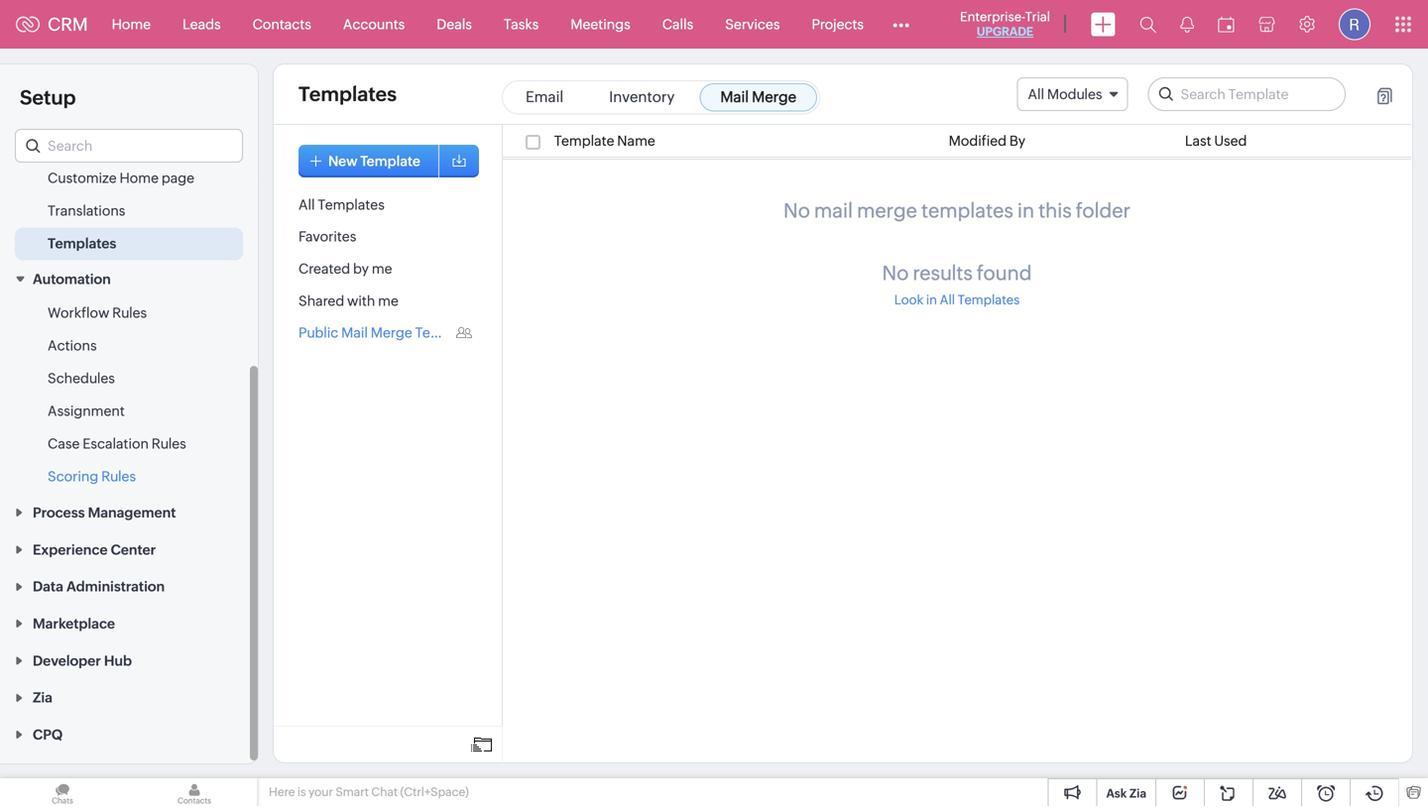 Task type: locate. For each thing, give the bounding box(es) containing it.
all modules
[[1028, 86, 1103, 102]]

case escalation rules link
[[48, 434, 186, 454]]

region containing customize home page
[[0, 31, 258, 260]]

mail merge link
[[700, 83, 817, 112]]

data administration
[[33, 579, 165, 595]]

all for all modules
[[1028, 86, 1045, 102]]

new
[[328, 153, 358, 169]]

0 vertical spatial by
[[1010, 133, 1026, 149]]

all inside field
[[1028, 86, 1045, 102]]

tasks link
[[488, 0, 555, 48]]

1 vertical spatial template
[[360, 153, 420, 169]]

0 vertical spatial zia
[[33, 690, 53, 706]]

inventory
[[609, 88, 675, 106]]

here is your smart chat (ctrl+space)
[[269, 786, 469, 799]]

chats image
[[0, 779, 125, 806]]

rules down case escalation rules link
[[101, 469, 136, 485]]

chat
[[371, 786, 398, 799]]

merge down with
[[371, 325, 412, 341]]

ask zia
[[1106, 787, 1147, 800]]

modules
[[1047, 86, 1103, 102]]

all down results
[[940, 293, 955, 307]]

help image
[[1378, 87, 1393, 105]]

case escalation rules
[[48, 436, 186, 452]]

by for created
[[353, 261, 369, 277]]

1 horizontal spatial mail
[[720, 88, 749, 106]]

home right crm
[[112, 16, 151, 32]]

no up look
[[882, 262, 909, 285]]

home down search text field
[[119, 170, 159, 186]]

zia right ask
[[1130, 787, 1147, 800]]

look in all templates link
[[894, 293, 1020, 307]]

0 vertical spatial template
[[554, 133, 614, 149]]

all templates
[[299, 197, 385, 213]]

merge down services
[[752, 88, 797, 106]]

is
[[297, 786, 306, 799]]

no inside 'no results found look in all templates'
[[882, 262, 909, 285]]

in for this
[[1018, 199, 1035, 222]]

deals
[[437, 16, 472, 32]]

by up with
[[353, 261, 369, 277]]

marketplace
[[33, 616, 115, 632]]

in inside 'no results found look in all templates'
[[926, 293, 937, 307]]

region
[[0, 31, 258, 260]]

1 vertical spatial in
[[926, 293, 937, 307]]

0 horizontal spatial all
[[299, 197, 315, 213]]

zia up cpq
[[33, 690, 53, 706]]

case
[[48, 436, 80, 452]]

template inside button
[[360, 153, 420, 169]]

0 horizontal spatial no
[[784, 199, 810, 222]]

2 vertical spatial rules
[[101, 469, 136, 485]]

in left "this" in the top right of the page
[[1018, 199, 1035, 222]]

all
[[1028, 86, 1045, 102], [299, 197, 315, 213], [940, 293, 955, 307]]

shared
[[299, 293, 344, 309]]

1 vertical spatial zia
[[1130, 787, 1147, 800]]

0 vertical spatial mail
[[720, 88, 749, 106]]

by right the modified
[[1010, 133, 1026, 149]]

automation region
[[0, 297, 258, 494]]

create menu image
[[1091, 12, 1116, 36]]

in right look
[[926, 293, 937, 307]]

1 horizontal spatial by
[[1010, 133, 1026, 149]]

marketplace button
[[0, 605, 258, 642]]

enterprise-
[[960, 9, 1025, 24]]

created by me
[[299, 261, 392, 277]]

0 vertical spatial no
[[784, 199, 810, 222]]

no for no results found look in all templates
[[882, 262, 909, 285]]

merge
[[752, 88, 797, 106], [371, 325, 412, 341]]

rules right escalation
[[152, 436, 186, 452]]

rules
[[112, 305, 147, 321], [152, 436, 186, 452], [101, 469, 136, 485]]

0 horizontal spatial zia
[[33, 690, 53, 706]]

1 horizontal spatial in
[[1018, 199, 1035, 222]]

1 vertical spatial me
[[378, 293, 399, 309]]

0 vertical spatial home
[[112, 16, 151, 32]]

0 horizontal spatial mail
[[341, 325, 368, 341]]

public mail merge templates
[[299, 325, 482, 341]]

logo image
[[16, 16, 40, 32]]

0 horizontal spatial in
[[926, 293, 937, 307]]

0 vertical spatial in
[[1018, 199, 1035, 222]]

experience center button
[[0, 531, 258, 568]]

assignment link
[[48, 401, 125, 421]]

by
[[1010, 133, 1026, 149], [353, 261, 369, 277]]

cpq button
[[0, 716, 258, 753]]

all up favorites link
[[299, 197, 315, 213]]

developer hub button
[[0, 642, 258, 679]]

template left name
[[554, 133, 614, 149]]

translations link
[[48, 201, 125, 221]]

modified by
[[949, 133, 1026, 149]]

tasks
[[504, 16, 539, 32]]

1 horizontal spatial no
[[882, 262, 909, 285]]

accounts link
[[327, 0, 421, 48]]

mail down shared with me
[[341, 325, 368, 341]]

rules inside "link"
[[112, 305, 147, 321]]

created
[[299, 261, 350, 277]]

mail down services
[[720, 88, 749, 106]]

1 vertical spatial all
[[299, 197, 315, 213]]

me
[[372, 261, 392, 277], [378, 293, 399, 309]]

public
[[299, 325, 339, 341]]

0 horizontal spatial by
[[353, 261, 369, 277]]

last
[[1185, 133, 1212, 149]]

me right with
[[378, 293, 399, 309]]

0 vertical spatial merge
[[752, 88, 797, 106]]

email
[[526, 88, 564, 106]]

by for modified
[[1010, 133, 1026, 149]]

signals element
[[1168, 0, 1206, 49]]

profile image
[[1339, 8, 1371, 40]]

templates
[[299, 83, 397, 106], [318, 197, 385, 213], [48, 235, 116, 251], [958, 293, 1020, 307], [415, 325, 482, 341]]

folder
[[1076, 199, 1131, 222]]

1 vertical spatial merge
[[371, 325, 412, 341]]

template
[[554, 133, 614, 149], [360, 153, 420, 169]]

0 vertical spatial rules
[[112, 305, 147, 321]]

home link
[[96, 0, 167, 48]]

2 vertical spatial all
[[940, 293, 955, 307]]

home
[[112, 16, 151, 32], [119, 170, 159, 186]]

new template
[[328, 153, 420, 169]]

me up with
[[372, 261, 392, 277]]

translations
[[48, 203, 125, 219]]

1 vertical spatial home
[[119, 170, 159, 186]]

rules inside "link"
[[101, 469, 136, 485]]

all left the modules at the top
[[1028, 86, 1045, 102]]

me for created by me
[[372, 261, 392, 277]]

crm
[[48, 14, 88, 34]]

All Modules field
[[1017, 77, 1128, 111]]

no left mail
[[784, 199, 810, 222]]

1 horizontal spatial zia
[[1130, 787, 1147, 800]]

contacts
[[253, 16, 311, 32]]

meetings
[[571, 16, 631, 32]]

0 vertical spatial all
[[1028, 86, 1045, 102]]

actions
[[48, 338, 97, 354]]

0 vertical spatial me
[[372, 261, 392, 277]]

template right new
[[360, 153, 420, 169]]

all templates link
[[299, 197, 385, 213]]

templates link
[[48, 233, 116, 253]]

None field
[[15, 129, 243, 163]]

1 horizontal spatial all
[[940, 293, 955, 307]]

no mail merge templates in this folder
[[784, 199, 1131, 222]]

1 vertical spatial no
[[882, 262, 909, 285]]

automation button
[[0, 260, 258, 297]]

1 vertical spatial by
[[353, 261, 369, 277]]

0 horizontal spatial template
[[360, 153, 420, 169]]

page
[[162, 170, 194, 186]]

2 horizontal spatial all
[[1028, 86, 1045, 102]]

rules down automation dropdown button
[[112, 305, 147, 321]]

leads link
[[167, 0, 237, 48]]



Task type: describe. For each thing, give the bounding box(es) containing it.
projects
[[812, 16, 864, 32]]

hub
[[104, 653, 132, 669]]

accounts
[[343, 16, 405, 32]]

this
[[1039, 199, 1072, 222]]

services link
[[709, 0, 796, 48]]

calls link
[[646, 0, 709, 48]]

developer hub
[[33, 653, 132, 669]]

experience center
[[33, 542, 156, 558]]

all for all templates
[[299, 197, 315, 213]]

favorites
[[299, 229, 356, 245]]

zia inside dropdown button
[[33, 690, 53, 706]]

name
[[617, 133, 655, 149]]

templates
[[921, 199, 1014, 222]]

with
[[347, 293, 375, 309]]

last used
[[1185, 133, 1247, 149]]

favorites link
[[299, 229, 356, 245]]

used
[[1214, 133, 1247, 149]]

escalation
[[83, 436, 149, 452]]

no results found look in all templates
[[882, 262, 1032, 307]]

automation
[[33, 271, 111, 287]]

deals link
[[421, 0, 488, 48]]

meetings link
[[555, 0, 646, 48]]

experience
[[33, 542, 108, 558]]

mail
[[814, 199, 853, 222]]

process management button
[[0, 494, 258, 531]]

contacts link
[[237, 0, 327, 48]]

search image
[[1140, 16, 1157, 33]]

data administration button
[[0, 568, 258, 605]]

cpq
[[33, 727, 63, 743]]

upgrade
[[977, 25, 1034, 38]]

developer
[[33, 653, 101, 669]]

process management
[[33, 505, 176, 521]]

management
[[88, 505, 176, 521]]

merge
[[857, 199, 917, 222]]

customize home page
[[48, 170, 194, 186]]

smart
[[336, 786, 369, 799]]

create menu element
[[1079, 0, 1128, 48]]

inventory link
[[588, 83, 696, 112]]

profile element
[[1327, 0, 1383, 48]]

1 vertical spatial rules
[[152, 436, 186, 452]]

administration
[[66, 579, 165, 595]]

data
[[33, 579, 63, 595]]

scoring rules link
[[48, 467, 136, 487]]

new template button
[[299, 145, 440, 178]]

signals image
[[1180, 16, 1194, 33]]

here
[[269, 786, 295, 799]]

setup
[[20, 86, 76, 109]]

search element
[[1128, 0, 1168, 49]]

calls
[[662, 16, 694, 32]]

look
[[894, 293, 924, 307]]

actions link
[[48, 336, 97, 356]]

process
[[33, 505, 85, 521]]

in for all
[[926, 293, 937, 307]]

workflow rules
[[48, 305, 147, 321]]

1 horizontal spatial merge
[[752, 88, 797, 106]]

mail merge
[[720, 88, 797, 106]]

customize home page link
[[48, 168, 194, 188]]

(ctrl+space)
[[400, 786, 469, 799]]

customize
[[48, 170, 117, 186]]

schedules link
[[48, 369, 115, 389]]

ask
[[1106, 787, 1127, 800]]

Search Template text field
[[1149, 78, 1345, 110]]

found
[[977, 262, 1032, 285]]

your
[[309, 786, 333, 799]]

schedules
[[48, 371, 115, 387]]

templates inside 'no results found look in all templates'
[[958, 293, 1020, 307]]

contacts image
[[132, 779, 257, 806]]

leads
[[183, 16, 221, 32]]

template name
[[554, 133, 655, 149]]

me for shared with me
[[378, 293, 399, 309]]

created by me link
[[299, 261, 392, 277]]

zia button
[[0, 679, 258, 716]]

workflow rules link
[[48, 303, 147, 323]]

Search text field
[[16, 130, 242, 162]]

scoring rules
[[48, 469, 136, 485]]

services
[[725, 16, 780, 32]]

center
[[111, 542, 156, 558]]

shared with me link
[[299, 293, 399, 309]]

calendar image
[[1218, 16, 1235, 32]]

1 horizontal spatial template
[[554, 133, 614, 149]]

shared with me
[[299, 293, 399, 309]]

0 horizontal spatial merge
[[371, 325, 412, 341]]

rules for scoring rules
[[101, 469, 136, 485]]

workflow
[[48, 305, 109, 321]]

public mail merge templates link
[[299, 325, 482, 341]]

modified
[[949, 133, 1007, 149]]

rules for workflow rules
[[112, 305, 147, 321]]

crm link
[[16, 14, 88, 34]]

all inside 'no results found look in all templates'
[[940, 293, 955, 307]]

email link
[[505, 83, 584, 112]]

trial
[[1025, 9, 1050, 24]]

assignment
[[48, 403, 125, 419]]

scoring
[[48, 469, 98, 485]]

1 vertical spatial mail
[[341, 325, 368, 341]]

Other Modules field
[[880, 8, 923, 40]]

no for no mail merge templates in this folder
[[784, 199, 810, 222]]



Task type: vqa. For each thing, say whether or not it's contained in the screenshot.
General on the left of the page
no



